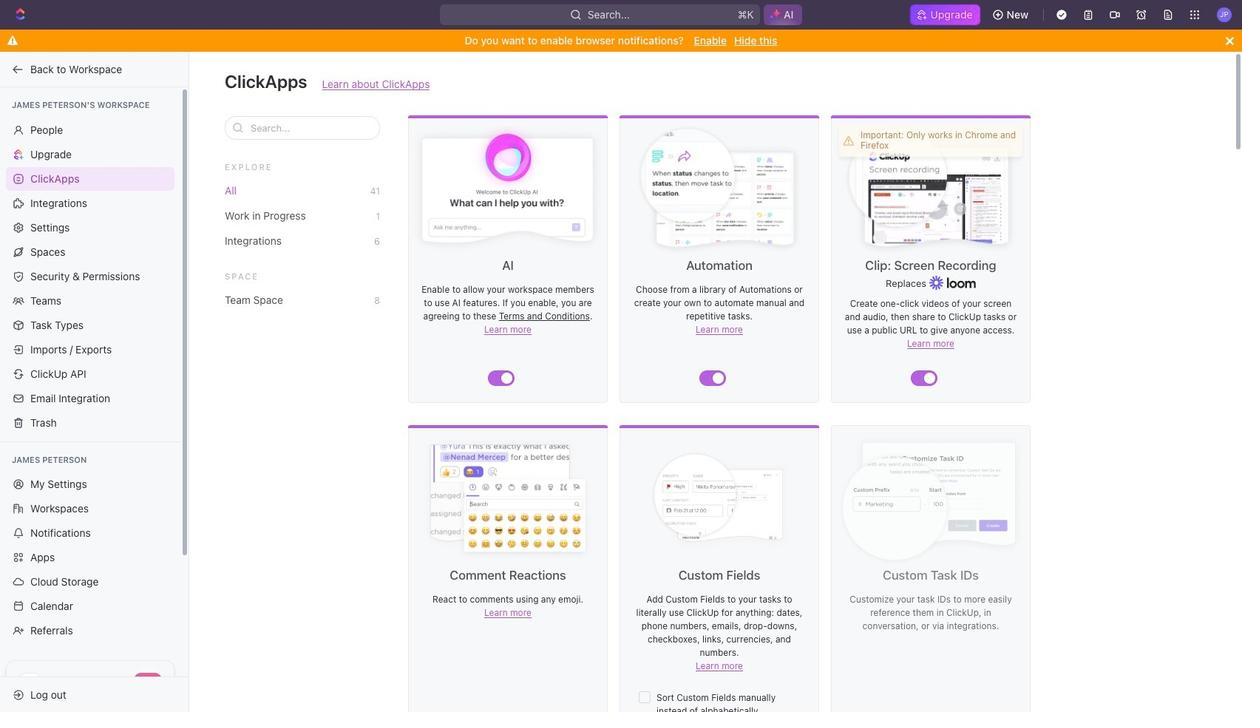 Task type: describe. For each thing, give the bounding box(es) containing it.
Search... text field
[[251, 117, 372, 139]]



Task type: vqa. For each thing, say whether or not it's contained in the screenshot.
'Search...' text box
yes



